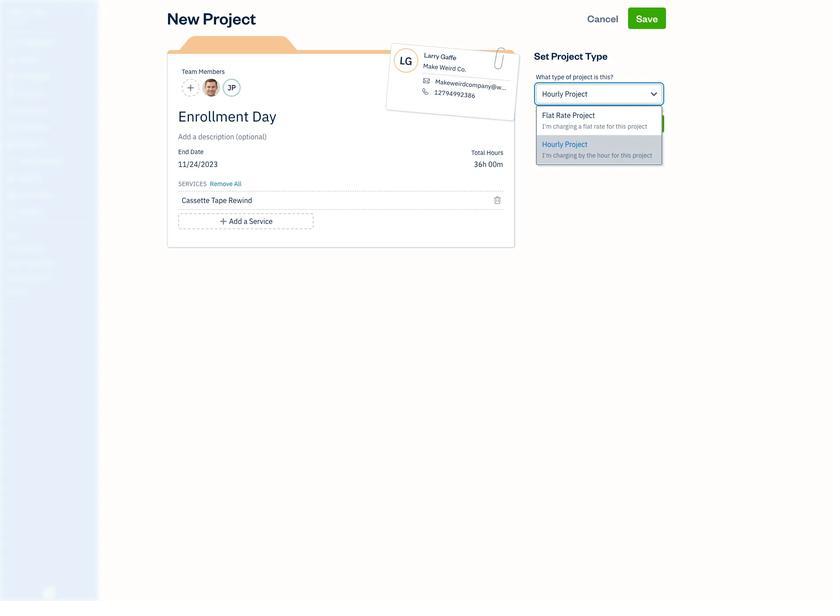 Task type: describe. For each thing, give the bounding box(es) containing it.
Project Type field
[[536, 84, 663, 104]]

the
[[587, 152, 596, 160]]

services remove all
[[178, 180, 242, 188]]

1 vertical spatial cancel button
[[535, 115, 624, 133]]

tape
[[211, 196, 227, 205]]

total
[[472, 149, 485, 157]]

services
[[178, 180, 207, 188]]

makeweirdcompany@weird.co
[[435, 78, 521, 93]]

set project type
[[535, 49, 608, 62]]

end
[[178, 148, 189, 156]]

items and services image
[[7, 259, 95, 267]]

hours
[[487, 149, 504, 157]]

a inside "button"
[[244, 217, 248, 226]]

remove project service image
[[494, 195, 502, 206]]

hourly for hourly project
[[543, 90, 564, 99]]

remove all button
[[208, 177, 242, 189]]

turtle
[[7, 8, 33, 17]]

save button
[[629, 8, 666, 29]]

all
[[234, 180, 242, 188]]

phone image
[[421, 88, 431, 96]]

rate
[[594, 123, 606, 131]]

flat
[[543, 111, 555, 120]]

project for new project
[[203, 8, 256, 29]]

weird
[[440, 63, 457, 73]]

jp
[[228, 83, 236, 92]]

0 vertical spatial project
[[573, 73, 593, 81]]

client image
[[6, 56, 16, 65]]

project for hourly project i'm charging by the hour for this project
[[565, 140, 588, 149]]

done button
[[629, 115, 665, 133]]

save
[[637, 12, 658, 25]]

main element
[[0, 0, 120, 602]]

set
[[535, 49, 550, 62]]

turtle inc owner
[[7, 8, 47, 25]]

is
[[594, 73, 599, 81]]

this inside "flat rate project i'm charging a flat rate for this project"
[[616, 123, 627, 131]]

new
[[167, 8, 200, 29]]

Project Description text field
[[178, 132, 424, 142]]

owner
[[7, 18, 24, 25]]

money image
[[6, 174, 16, 183]]

i'm inside "flat rate project i'm charging a flat rate for this project"
[[543, 123, 552, 131]]

for inside "flat rate project i'm charging a flat rate for this project"
[[607, 123, 615, 131]]

add team member image
[[187, 82, 195, 93]]

flat rate project i'm charging a flat rate for this project
[[543, 111, 648, 131]]

a inside "flat rate project i'm charging a flat rate for this project"
[[579, 123, 582, 131]]

flat
[[584, 123, 593, 131]]

add
[[229, 217, 242, 226]]

hourly project i'm charging by the hour for this project
[[543, 140, 653, 160]]

make
[[423, 62, 439, 71]]

timer image
[[6, 157, 16, 166]]

hour
[[598, 152, 610, 160]]

12794992386
[[434, 88, 476, 100]]

list box containing flat rate project
[[537, 107, 662, 164]]

this inside hourly project i'm charging by the hour for this project
[[621, 152, 632, 160]]

hourly for hourly project i'm charging by the hour for this project
[[543, 140, 564, 149]]

estimate image
[[6, 73, 16, 82]]

team members
[[182, 68, 225, 76]]

team
[[182, 68, 197, 76]]

of
[[566, 73, 572, 81]]

what type of project is this? element
[[535, 66, 665, 111]]



Task type: locate. For each thing, give the bounding box(es) containing it.
what type of project is this?
[[536, 73, 614, 81]]

charging inside "flat rate project i'm charging a flat rate for this project"
[[553, 123, 577, 131]]

project left is
[[573, 73, 593, 81]]

0 vertical spatial this
[[616, 123, 627, 131]]

invoice image
[[6, 90, 16, 99]]

i'm left by
[[543, 152, 552, 160]]

add a service
[[229, 217, 273, 226]]

0 vertical spatial i'm
[[543, 123, 552, 131]]

hourly project option
[[537, 136, 662, 164]]

2 hourly from the top
[[543, 140, 564, 149]]

0 vertical spatial cancel button
[[580, 8, 627, 29]]

1 i'm from the top
[[543, 123, 552, 131]]

End date in  format text field
[[178, 160, 287, 169]]

payment image
[[6, 107, 16, 115]]

envelope image
[[422, 77, 431, 85]]

2 vertical spatial project
[[633, 152, 653, 160]]

chart image
[[6, 191, 16, 200]]

cancel for topmost cancel button
[[588, 12, 619, 25]]

1 vertical spatial cancel
[[566, 119, 592, 129]]

add a service button
[[178, 214, 314, 230]]

1 charging from the top
[[553, 123, 577, 131]]

hourly down flat
[[543, 140, 564, 149]]

0 horizontal spatial a
[[244, 217, 248, 226]]

i'm
[[543, 123, 552, 131], [543, 152, 552, 160]]

larry gaffe make weird co.
[[423, 51, 467, 74]]

new project
[[167, 8, 256, 29]]

larry
[[424, 51, 440, 61]]

project image
[[6, 140, 16, 149]]

a
[[579, 123, 582, 131], [244, 217, 248, 226]]

1 hourly from the top
[[543, 90, 564, 99]]

cancel for cancel button to the bottom
[[566, 119, 592, 129]]

apps image
[[7, 231, 95, 238]]

2 i'm from the top
[[543, 152, 552, 160]]

a left "flat" on the right top of page
[[579, 123, 582, 131]]

1 vertical spatial a
[[244, 217, 248, 226]]

project inside hourly project i'm charging by the hour for this project
[[565, 140, 588, 149]]

0 vertical spatial hourly
[[543, 90, 564, 99]]

by
[[579, 152, 586, 160]]

i'm inside hourly project i'm charging by the hour for this project
[[543, 152, 552, 160]]

cancel up type
[[588, 12, 619, 25]]

cancel left 'rate'
[[566, 119, 592, 129]]

for right 'rate'
[[607, 123, 615, 131]]

remove
[[210, 180, 233, 188]]

project inside hourly project i'm charging by the hour for this project
[[633, 152, 653, 160]]

project right 'rate'
[[628, 123, 648, 131]]

bank connections image
[[7, 274, 95, 281]]

project for hourly project
[[565, 90, 588, 99]]

project
[[573, 73, 593, 81], [628, 123, 648, 131], [633, 152, 653, 160]]

lg
[[399, 53, 413, 68]]

charging inside hourly project i'm charging by the hour for this project
[[553, 152, 577, 160]]

rewind
[[229, 196, 252, 205]]

charging down rate
[[553, 123, 577, 131]]

cassette
[[182, 196, 210, 205]]

expense image
[[6, 123, 16, 132]]

type
[[552, 73, 565, 81]]

total hours
[[472, 149, 504, 157]]

for
[[607, 123, 615, 131], [612, 152, 620, 160]]

hourly inside project type field
[[543, 90, 564, 99]]

project
[[203, 8, 256, 29], [552, 49, 584, 62], [565, 90, 588, 99], [573, 111, 595, 120], [565, 140, 588, 149]]

1 vertical spatial project
[[628, 123, 648, 131]]

settings image
[[7, 288, 95, 295]]

1 vertical spatial this
[[621, 152, 632, 160]]

project down done 'button'
[[633, 152, 653, 160]]

plus image
[[219, 216, 228, 227]]

hourly project
[[543, 90, 588, 99]]

inc
[[34, 8, 47, 17]]

1 vertical spatial i'm
[[543, 152, 552, 160]]

members
[[199, 68, 225, 76]]

team members image
[[7, 245, 95, 252]]

what
[[536, 73, 551, 81]]

date
[[191, 148, 204, 156]]

this?
[[600, 73, 614, 81]]

Hourly Budget text field
[[474, 160, 504, 169]]

list box
[[537, 107, 662, 164]]

cassette tape rewind
[[182, 196, 252, 205]]

cancel button
[[580, 8, 627, 29], [535, 115, 624, 133]]

2 charging from the top
[[553, 152, 577, 160]]

hourly down type
[[543, 90, 564, 99]]

charging
[[553, 123, 577, 131], [553, 152, 577, 160]]

project inside "flat rate project i'm charging a flat rate for this project"
[[573, 111, 595, 120]]

1 vertical spatial charging
[[553, 152, 577, 160]]

this right hour
[[621, 152, 632, 160]]

for right hour
[[612, 152, 620, 160]]

co.
[[457, 65, 467, 74]]

gaffe
[[441, 52, 457, 62]]

project for set project type
[[552, 49, 584, 62]]

Project Name text field
[[178, 107, 424, 125]]

0 vertical spatial cancel
[[588, 12, 619, 25]]

for inside hourly project i'm charging by the hour for this project
[[612, 152, 620, 160]]

done
[[637, 119, 657, 129]]

1 vertical spatial hourly
[[543, 140, 564, 149]]

charging left by
[[553, 152, 577, 160]]

hourly inside hourly project i'm charging by the hour for this project
[[543, 140, 564, 149]]

0 vertical spatial charging
[[553, 123, 577, 131]]

project inside field
[[565, 90, 588, 99]]

report image
[[6, 208, 16, 217]]

1 horizontal spatial a
[[579, 123, 582, 131]]

service
[[249, 217, 273, 226]]

hourly
[[543, 90, 564, 99], [543, 140, 564, 149]]

this right 'rate'
[[616, 123, 627, 131]]

dashboard image
[[6, 39, 16, 48]]

i'm down flat
[[543, 123, 552, 131]]

freshbooks image
[[42, 588, 56, 598]]

project inside "flat rate project i'm charging a flat rate for this project"
[[628, 123, 648, 131]]

cancel
[[588, 12, 619, 25], [566, 119, 592, 129]]

a right add on the left top of page
[[244, 217, 248, 226]]

0 vertical spatial for
[[607, 123, 615, 131]]

flat rate project option
[[537, 107, 662, 136]]

this
[[616, 123, 627, 131], [621, 152, 632, 160]]

0 vertical spatial a
[[579, 123, 582, 131]]

end date
[[178, 148, 204, 156]]

rate
[[556, 111, 571, 120]]

type
[[585, 49, 608, 62]]

1 vertical spatial for
[[612, 152, 620, 160]]



Task type: vqa. For each thing, say whether or not it's contained in the screenshot.
value
no



